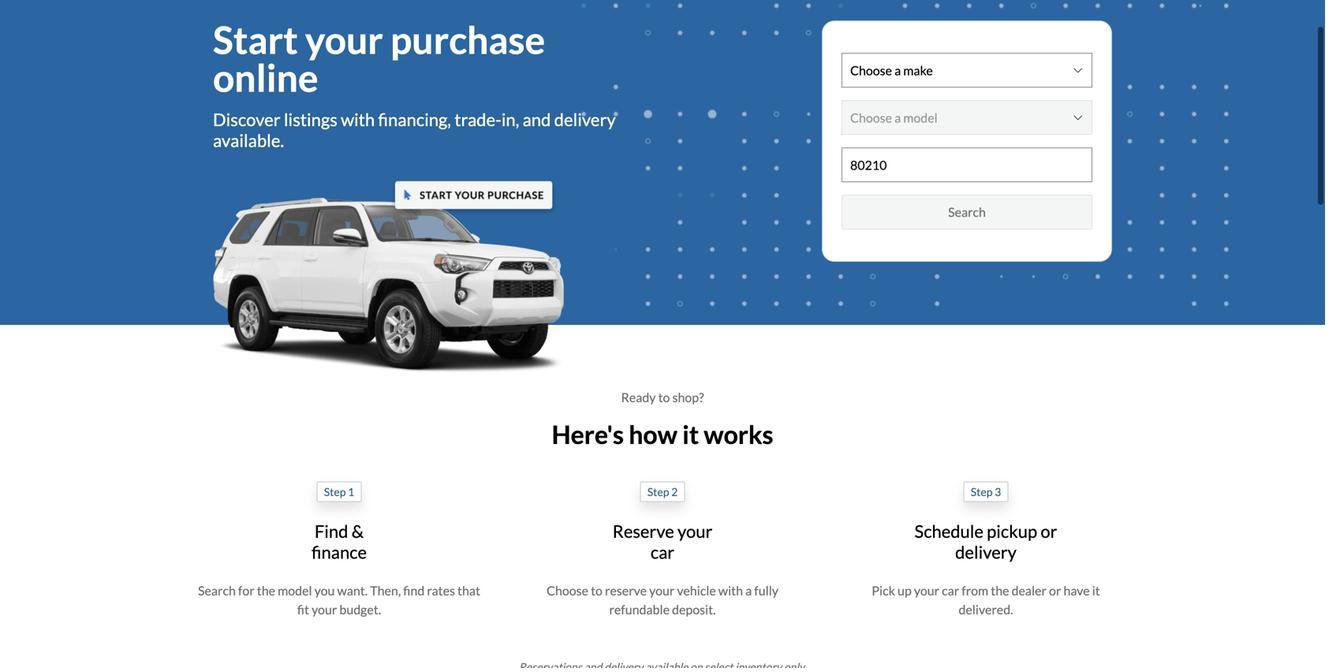 Task type: locate. For each thing, give the bounding box(es) containing it.
discover
[[213, 109, 281, 130]]

0 vertical spatial car
[[651, 542, 675, 562]]

the up delivered.
[[991, 583, 1010, 599]]

1 vertical spatial with
[[719, 583, 743, 599]]

your inside start your purchase online
[[305, 17, 383, 62]]

a
[[746, 583, 752, 599]]

0 horizontal spatial the
[[257, 583, 275, 599]]

the
[[257, 583, 275, 599], [991, 583, 1010, 599]]

choose
[[547, 583, 589, 599]]

1 vertical spatial search
[[198, 583, 236, 599]]

to inside choose to reserve your vehicle with a fully refundable deposit.
[[591, 583, 603, 599]]

car
[[651, 542, 675, 562], [942, 583, 960, 599]]

1 vertical spatial to
[[591, 583, 603, 599]]

step
[[324, 485, 346, 499], [648, 485, 669, 499], [971, 485, 993, 499]]

2 horizontal spatial step
[[971, 485, 993, 499]]

delivery down pickup
[[956, 542, 1017, 562]]

0 horizontal spatial car
[[651, 542, 675, 562]]

1 horizontal spatial the
[[991, 583, 1010, 599]]

step left the 1 at the left bottom of page
[[324, 485, 346, 499]]

0 vertical spatial with
[[341, 109, 375, 130]]

3 step from the left
[[971, 485, 993, 499]]

0 horizontal spatial it
[[683, 419, 699, 450]]

to
[[659, 390, 670, 405], [591, 583, 603, 599]]

or left have
[[1050, 583, 1062, 599]]

0 vertical spatial or
[[1041, 521, 1058, 542]]

fit
[[297, 602, 309, 618]]

1
[[348, 485, 355, 499]]

0 horizontal spatial with
[[341, 109, 375, 130]]

step for reserve
[[648, 485, 669, 499]]

1 horizontal spatial step
[[648, 485, 669, 499]]

here's
[[552, 419, 624, 450]]

car down reserve
[[651, 542, 675, 562]]

your
[[305, 17, 383, 62], [678, 521, 713, 542], [649, 583, 675, 599], [914, 583, 940, 599], [312, 602, 337, 618]]

with
[[341, 109, 375, 130], [719, 583, 743, 599]]

it
[[683, 419, 699, 450], [1093, 583, 1101, 599]]

pick
[[872, 583, 896, 599]]

2 step from the left
[[648, 485, 669, 499]]

choose to reserve your vehicle with a fully refundable deposit.
[[547, 583, 779, 618]]

step left the 2
[[648, 485, 669, 499]]

0 vertical spatial it
[[683, 419, 699, 450]]

reserve
[[613, 521, 675, 542]]

search down enter zip code field
[[949, 204, 986, 220]]

reserve
[[605, 583, 647, 599]]

the right "for"
[[257, 583, 275, 599]]

in,
[[502, 109, 519, 130]]

to for reserve
[[591, 583, 603, 599]]

your inside pick up your car from the dealer or have it delivered.
[[914, 583, 940, 599]]

that
[[458, 583, 481, 599]]

with inside choose to reserve your vehicle with a fully refundable deposit.
[[719, 583, 743, 599]]

search
[[949, 204, 986, 220], [198, 583, 236, 599]]

it right have
[[1093, 583, 1101, 599]]

0 horizontal spatial step
[[324, 485, 346, 499]]

pickup
[[987, 521, 1038, 542]]

budget.
[[340, 602, 381, 618]]

the inside the search for the model you want. then, find rates that fit your budget.
[[257, 583, 275, 599]]

search for search for the model you want. then, find rates that fit your budget.
[[198, 583, 236, 599]]

1 horizontal spatial it
[[1093, 583, 1101, 599]]

0 vertical spatial to
[[659, 390, 670, 405]]

ready
[[621, 390, 656, 405]]

search button
[[842, 195, 1093, 230]]

or right pickup
[[1041, 521, 1058, 542]]

1 horizontal spatial to
[[659, 390, 670, 405]]

it inside pick up your car from the dealer or have it delivered.
[[1093, 583, 1101, 599]]

search left "for"
[[198, 583, 236, 599]]

search inside the search for the model you want. then, find rates that fit your budget.
[[198, 583, 236, 599]]

schedule pickup or delivery
[[915, 521, 1058, 562]]

&
[[352, 521, 364, 542]]

find
[[403, 583, 425, 599]]

1 horizontal spatial with
[[719, 583, 743, 599]]

delivery inside schedule pickup or delivery
[[956, 542, 1017, 562]]

with left a
[[719, 583, 743, 599]]

available.
[[213, 130, 284, 151]]

purchase
[[391, 17, 545, 62]]

Enter zip code field
[[843, 148, 1092, 181]]

1 horizontal spatial search
[[949, 204, 986, 220]]

to right choose at the left of page
[[591, 583, 603, 599]]

1 vertical spatial or
[[1050, 583, 1062, 599]]

0 horizontal spatial to
[[591, 583, 603, 599]]

0 horizontal spatial delivery
[[554, 109, 616, 130]]

step 3
[[971, 485, 1002, 499]]

2
[[672, 485, 678, 499]]

your inside choose to reserve your vehicle with a fully refundable deposit.
[[649, 583, 675, 599]]

1 step from the left
[[324, 485, 346, 499]]

0 horizontal spatial search
[[198, 583, 236, 599]]

search inside search button
[[949, 204, 986, 220]]

1 vertical spatial delivery
[[956, 542, 1017, 562]]

your inside reserve your car
[[678, 521, 713, 542]]

want.
[[337, 583, 368, 599]]

delivered.
[[959, 602, 1014, 618]]

or
[[1041, 521, 1058, 542], [1050, 583, 1062, 599]]

car left "from"
[[942, 583, 960, 599]]

it down shop?
[[683, 419, 699, 450]]

with right listings
[[341, 109, 375, 130]]

to left shop?
[[659, 390, 670, 405]]

step left 3
[[971, 485, 993, 499]]

0 vertical spatial delivery
[[554, 109, 616, 130]]

delivery right the and
[[554, 109, 616, 130]]

1 horizontal spatial delivery
[[956, 542, 1017, 562]]

1 horizontal spatial car
[[942, 583, 960, 599]]

up
[[898, 583, 912, 599]]

delivery
[[554, 109, 616, 130], [956, 542, 1017, 562]]

1 the from the left
[[257, 583, 275, 599]]

1 vertical spatial car
[[942, 583, 960, 599]]

0 vertical spatial search
[[949, 204, 986, 220]]

dealer
[[1012, 583, 1047, 599]]

find & finance
[[312, 521, 367, 562]]

2 the from the left
[[991, 583, 1010, 599]]

1 vertical spatial it
[[1093, 583, 1101, 599]]



Task type: describe. For each thing, give the bounding box(es) containing it.
start your purchase online
[[213, 17, 545, 100]]

have
[[1064, 583, 1090, 599]]

your inside the search for the model you want. then, find rates that fit your budget.
[[312, 602, 337, 618]]

search for search
[[949, 204, 986, 220]]

discover listings with financing, trade-in, and delivery available.
[[213, 109, 616, 151]]

with inside the discover listings with financing, trade-in, and delivery available.
[[341, 109, 375, 130]]

finance
[[312, 542, 367, 562]]

online
[[213, 54, 318, 100]]

then,
[[370, 583, 401, 599]]

and
[[523, 109, 551, 130]]

rates
[[427, 583, 455, 599]]

listings
[[284, 109, 338, 130]]

pick up your car from the dealer or have it delivered.
[[872, 583, 1101, 618]]

step 1
[[324, 485, 355, 499]]

from
[[962, 583, 989, 599]]

step 2
[[648, 485, 678, 499]]

car inside reserve your car
[[651, 542, 675, 562]]

find
[[315, 521, 348, 542]]

or inside pick up your car from the dealer or have it delivered.
[[1050, 583, 1062, 599]]

works
[[704, 419, 774, 450]]

model
[[278, 583, 312, 599]]

step for schedule
[[971, 485, 993, 499]]

step for find
[[324, 485, 346, 499]]

fully
[[755, 583, 779, 599]]

here's how it works
[[552, 419, 774, 450]]

financing,
[[378, 109, 451, 130]]

delivery inside the discover listings with financing, trade-in, and delivery available.
[[554, 109, 616, 130]]

you
[[315, 583, 335, 599]]

car inside pick up your car from the dealer or have it delivered.
[[942, 583, 960, 599]]

deposit.
[[672, 602, 716, 618]]

for
[[238, 583, 255, 599]]

ready to shop?
[[621, 390, 704, 405]]

to for shop?
[[659, 390, 670, 405]]

reserve your car
[[613, 521, 713, 562]]

search for the model you want. then, find rates that fit your budget.
[[198, 583, 481, 618]]

shop?
[[673, 390, 704, 405]]

the inside pick up your car from the dealer or have it delivered.
[[991, 583, 1010, 599]]

or inside schedule pickup or delivery
[[1041, 521, 1058, 542]]

refundable
[[610, 602, 670, 618]]

schedule
[[915, 521, 984, 542]]

start
[[213, 17, 298, 62]]

how
[[629, 419, 678, 450]]

trade-
[[455, 109, 502, 130]]

3
[[995, 485, 1002, 499]]

vehicle
[[677, 583, 716, 599]]



Task type: vqa. For each thing, say whether or not it's contained in the screenshot.
Pick Up Your Car From The Dealer Or Have It Delivered.
yes



